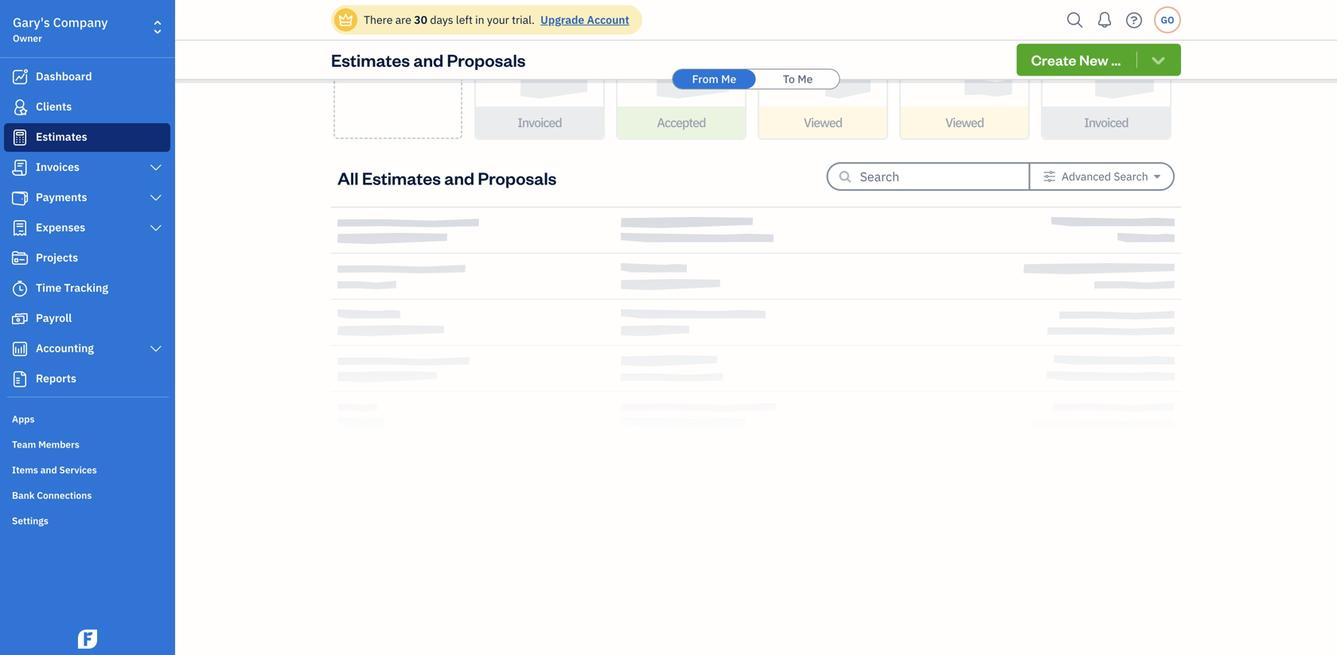 Task type: vqa. For each thing, say whether or not it's contained in the screenshot.
the left …
yes



Task type: describe. For each thing, give the bounding box(es) containing it.
2 viewed from the left
[[945, 114, 984, 131]]

accepted
[[657, 114, 706, 131]]

left
[[456, 12, 473, 27]]

caretdown image
[[1154, 170, 1160, 183]]

2 horizontal spatial and
[[444, 167, 474, 189]]

to me link
[[756, 70, 839, 89]]

estimate image
[[10, 130, 29, 146]]

are
[[395, 12, 411, 27]]

payment image
[[10, 190, 29, 206]]

apps
[[12, 413, 35, 426]]

dashboard
[[36, 69, 92, 84]]

chevron large down image for accounting
[[149, 343, 163, 356]]

go
[[1161, 14, 1174, 26]]

chevron large down image for invoices
[[149, 162, 163, 174]]

projects
[[36, 250, 78, 265]]

1 viewed from the left
[[804, 114, 842, 131]]

0 horizontal spatial create new … button
[[333, 0, 462, 139]]

freshbooks image
[[75, 630, 100, 649]]

invoices link
[[4, 154, 170, 182]]

all estimates and proposals
[[337, 167, 557, 189]]

chevron large down image
[[149, 192, 163, 205]]

items and services link
[[4, 458, 170, 482]]

your
[[487, 12, 509, 27]]

tracking
[[64, 281, 108, 295]]

bank
[[12, 489, 35, 502]]

and for services
[[40, 464, 57, 477]]

client image
[[10, 99, 29, 115]]

invoice image
[[10, 160, 29, 176]]

1 invoiced from the left
[[517, 114, 562, 131]]

team members link
[[4, 432, 170, 456]]

upgrade account link
[[537, 12, 629, 27]]

… inside create new …
[[409, 64, 419, 83]]

items
[[12, 464, 38, 477]]

me for to me
[[798, 72, 813, 86]]

chevron large down image for expenses
[[149, 222, 163, 235]]

days
[[430, 12, 453, 27]]

estimates link
[[4, 123, 170, 152]]

search
[[1114, 169, 1148, 184]]

payments link
[[4, 184, 170, 213]]

clients link
[[4, 93, 170, 122]]

time tracking
[[36, 281, 108, 295]]

time
[[36, 281, 61, 295]]

new inside create new …
[[377, 64, 406, 83]]

0 horizontal spatial create
[[375, 45, 421, 64]]

invoices
[[36, 160, 80, 174]]

30
[[414, 12, 427, 27]]

apps link
[[4, 407, 170, 431]]

company
[[53, 14, 108, 31]]

upgrade
[[541, 12, 584, 27]]

accounting
[[36, 341, 94, 356]]

gary's
[[13, 14, 50, 31]]

to
[[783, 72, 795, 86]]

services
[[59, 464, 97, 477]]

1 vertical spatial proposals
[[478, 167, 557, 189]]

estimates for estimates and proposals
[[331, 48, 410, 71]]

chevrondown image
[[1149, 52, 1168, 68]]

members
[[38, 439, 79, 451]]

2 vertical spatial estimates
[[362, 167, 441, 189]]

report image
[[10, 372, 29, 388]]

team
[[12, 439, 36, 451]]

money image
[[10, 311, 29, 327]]

project image
[[10, 251, 29, 267]]



Task type: locate. For each thing, give the bounding box(es) containing it.
bank connections
[[12, 489, 92, 502]]

estimates right all
[[362, 167, 441, 189]]

reports link
[[4, 365, 170, 394]]

1 vertical spatial and
[[444, 167, 474, 189]]

create
[[375, 45, 421, 64], [1031, 51, 1076, 69]]

0 horizontal spatial invoiced
[[517, 114, 562, 131]]

new
[[1079, 51, 1108, 69], [377, 64, 406, 83]]

2 me from the left
[[798, 72, 813, 86]]

2 chevron large down image from the top
[[149, 222, 163, 235]]

estimates
[[331, 48, 410, 71], [36, 129, 87, 144], [362, 167, 441, 189]]

create new … button
[[333, 0, 462, 139], [1017, 44, 1181, 76]]

create down are
[[375, 45, 421, 64]]

1 vertical spatial estimates
[[36, 129, 87, 144]]

payroll
[[36, 311, 72, 326]]

1 horizontal spatial …
[[1111, 51, 1121, 69]]

account
[[587, 12, 629, 27]]

gary's company owner
[[13, 14, 108, 45]]

dashboard link
[[4, 63, 170, 92]]

there
[[364, 12, 393, 27]]

me
[[721, 72, 736, 86], [798, 72, 813, 86]]

go to help image
[[1121, 8, 1147, 32]]

reports
[[36, 371, 76, 386]]

advanced
[[1062, 169, 1111, 184]]

projects link
[[4, 244, 170, 273]]

2 invoiced from the left
[[1084, 114, 1128, 131]]

time tracking link
[[4, 275, 170, 303]]

new down notifications icon
[[1079, 51, 1108, 69]]

1 horizontal spatial and
[[413, 48, 443, 71]]

expenses
[[36, 220, 85, 235]]

connections
[[37, 489, 92, 502]]

estimates for estimates
[[36, 129, 87, 144]]

estimates down there
[[331, 48, 410, 71]]

proposals
[[447, 48, 526, 71], [478, 167, 557, 189]]

viewed down to me link
[[804, 114, 842, 131]]

payments
[[36, 190, 87, 205]]

me for from me
[[721, 72, 736, 86]]

and for proposals
[[413, 48, 443, 71]]

0 horizontal spatial viewed
[[804, 114, 842, 131]]

payroll link
[[4, 305, 170, 333]]

chevron large down image down chevron large down image
[[149, 222, 163, 235]]

chevron large down image inside accounting link
[[149, 343, 163, 356]]

1 vertical spatial chevron large down image
[[149, 222, 163, 235]]

go button
[[1154, 6, 1181, 33]]

Search text field
[[860, 164, 1003, 189]]

0 horizontal spatial …
[[409, 64, 419, 83]]

main element
[[0, 0, 215, 656]]

0 vertical spatial chevron large down image
[[149, 162, 163, 174]]

to me
[[783, 72, 813, 86]]

chart image
[[10, 341, 29, 357]]

from me link
[[673, 70, 756, 89]]

1 horizontal spatial create
[[1031, 51, 1076, 69]]

1 me from the left
[[721, 72, 736, 86]]

1 horizontal spatial me
[[798, 72, 813, 86]]

3 chevron large down image from the top
[[149, 343, 163, 356]]

create down search icon
[[1031, 51, 1076, 69]]

crown image
[[337, 12, 354, 28]]

…
[[1111, 51, 1121, 69], [409, 64, 419, 83]]

team members
[[12, 439, 79, 451]]

advanced search button
[[1030, 164, 1173, 189]]

1 horizontal spatial new
[[1079, 51, 1108, 69]]

… down notifications icon
[[1111, 51, 1121, 69]]

estimates and proposals
[[331, 48, 526, 71]]

0 horizontal spatial create new …
[[375, 45, 421, 83]]

trial.
[[512, 12, 535, 27]]

1 horizontal spatial viewed
[[945, 114, 984, 131]]

chevron large down image
[[149, 162, 163, 174], [149, 222, 163, 235], [149, 343, 163, 356]]

1 chevron large down image from the top
[[149, 162, 163, 174]]

chevron large down image inside invoices 'link'
[[149, 162, 163, 174]]

0 horizontal spatial and
[[40, 464, 57, 477]]

in
[[475, 12, 484, 27]]

expenses link
[[4, 214, 170, 243]]

from
[[692, 72, 719, 86]]

0 vertical spatial estimates
[[331, 48, 410, 71]]

me right to
[[798, 72, 813, 86]]

settings image
[[1043, 170, 1056, 183]]

1 horizontal spatial invoiced
[[1084, 114, 1128, 131]]

dashboard image
[[10, 69, 29, 85]]

new down are
[[377, 64, 406, 83]]

chevron large down image down payroll link
[[149, 343, 163, 356]]

1 horizontal spatial create new …
[[1031, 51, 1121, 69]]

2 vertical spatial chevron large down image
[[149, 343, 163, 356]]

2 vertical spatial and
[[40, 464, 57, 477]]

chevron large down image up chevron large down image
[[149, 162, 163, 174]]

… down 30
[[409, 64, 419, 83]]

expense image
[[10, 220, 29, 236]]

0 horizontal spatial new
[[377, 64, 406, 83]]

viewed up search text field
[[945, 114, 984, 131]]

create new … down search icon
[[1031, 51, 1121, 69]]

notifications image
[[1092, 4, 1117, 36]]

all
[[337, 167, 359, 189]]

0 horizontal spatial me
[[721, 72, 736, 86]]

timer image
[[10, 281, 29, 297]]

me right from
[[721, 72, 736, 86]]

settings link
[[4, 509, 170, 532]]

and
[[413, 48, 443, 71], [444, 167, 474, 189], [40, 464, 57, 477]]

viewed
[[804, 114, 842, 131], [945, 114, 984, 131]]

0 vertical spatial proposals
[[447, 48, 526, 71]]

invoiced
[[517, 114, 562, 131], [1084, 114, 1128, 131]]

0 vertical spatial and
[[413, 48, 443, 71]]

estimates inside "main" element
[[36, 129, 87, 144]]

and inside "main" element
[[40, 464, 57, 477]]

clients
[[36, 99, 72, 114]]

from me
[[692, 72, 736, 86]]

bank connections link
[[4, 483, 170, 507]]

accounting link
[[4, 335, 170, 364]]

items and services
[[12, 464, 97, 477]]

create new …
[[375, 45, 421, 83], [1031, 51, 1121, 69]]

settings
[[12, 515, 48, 528]]

create new … down are
[[375, 45, 421, 83]]

there are 30 days left in your trial. upgrade account
[[364, 12, 629, 27]]

search image
[[1063, 8, 1088, 32]]

estimates up invoices
[[36, 129, 87, 144]]

advanced search
[[1062, 169, 1148, 184]]

owner
[[13, 32, 42, 45]]

1 horizontal spatial create new … button
[[1017, 44, 1181, 76]]



